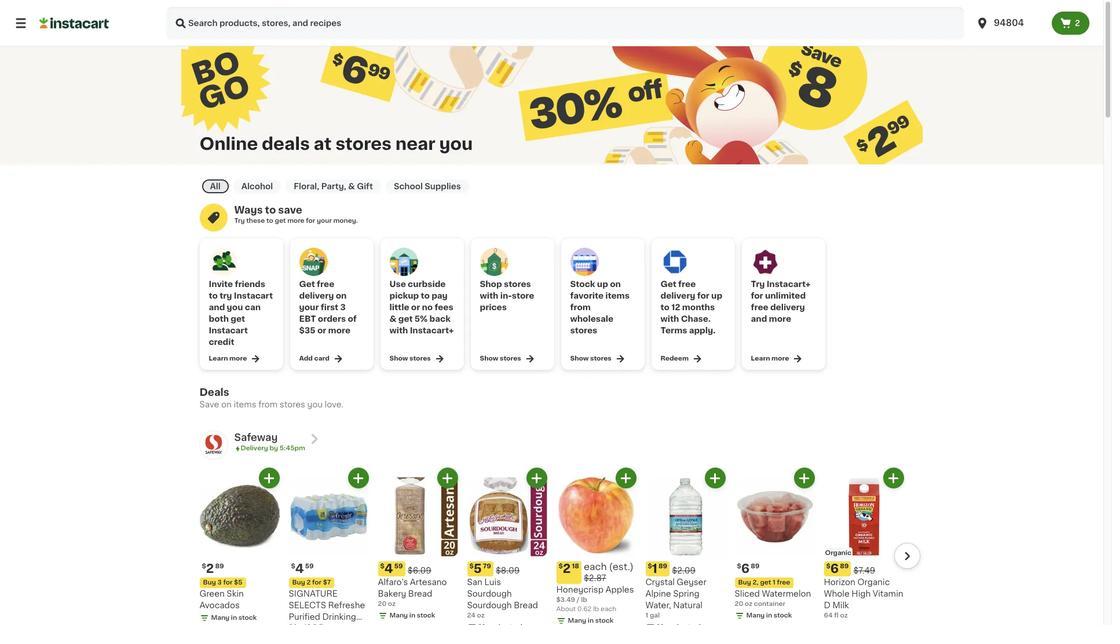 Task type: locate. For each thing, give the bounding box(es) containing it.
2 vertical spatial 1
[[646, 613, 648, 620]]

1 horizontal spatial 20
[[735, 602, 743, 608]]

and inside try instacart+ for unlimited free delivery and more
[[751, 315, 767, 323]]

1 buy from the left
[[203, 580, 216, 587]]

free up '12' at top
[[679, 280, 696, 289]]

1 vertical spatial &
[[390, 315, 397, 323]]

4 $ from the left
[[470, 564, 474, 570]]

many in stock
[[390, 613, 435, 620], [747, 613, 792, 620], [211, 616, 257, 622], [568, 618, 614, 624]]

d
[[824, 602, 831, 610]]

1 horizontal spatial add image
[[440, 472, 455, 486]]

1 show from the left
[[390, 356, 408, 362]]

stock down the apples
[[595, 618, 614, 624]]

more down "orders"
[[328, 327, 351, 335]]

many down container at the right bottom
[[747, 613, 765, 620]]

$ for sliced watermelon
[[737, 564, 742, 570]]

get up '12' at top
[[661, 280, 677, 289]]

$ 6 89 inside $6.89 original price: $7.49 element
[[826, 563, 849, 576]]

1 horizontal spatial organic
[[858, 579, 890, 587]]

free inside try instacart+ for unlimited free delivery and more
[[751, 304, 769, 312]]

more down save
[[287, 218, 305, 224]]

$1.89 original price: $2.09 element
[[646, 562, 726, 577]]

to inside use curbside pickup to pay little or no fees & get 5% back with instacart+
[[421, 292, 430, 300]]

1 learn from the left
[[209, 356, 228, 362]]

2 inside $ 2 18 each (est.) $2.87 honeycrisp apples $3.49 / lb about 0.62 lb each
[[563, 563, 571, 576]]

5%
[[415, 315, 428, 323]]

2 $ from the left
[[291, 564, 295, 570]]

instacart up credit
[[209, 327, 248, 335]]

94804 button
[[969, 7, 1052, 39]]

many in stock down container at the right bottom
[[747, 613, 792, 620]]

1 horizontal spatial try
[[751, 280, 765, 289]]

get down save
[[275, 218, 286, 224]]

3 show stores from the left
[[570, 356, 612, 362]]

$ inside $ 2 18 each (est.) $2.87 honeycrisp apples $3.49 / lb about 0.62 lb each
[[559, 564, 563, 570]]

0 vertical spatial with
[[480, 292, 499, 300]]

2 vertical spatial you
[[307, 401, 323, 409]]

delivery inside get free delivery on your first 3 ebt orders of $35 or more
[[299, 292, 334, 300]]

show stores for shop stores with in-store prices
[[480, 356, 521, 362]]

with down shop
[[480, 292, 499, 300]]

for left $5 on the bottom left of the page
[[223, 580, 233, 587]]

get inside use curbside pickup to pay little or no fees & get 5% back with instacart+
[[399, 315, 413, 323]]

$ 1 89 $2.09 crystal geyser alpine spring water, natural 1 gal
[[646, 563, 707, 620]]

stock
[[570, 280, 595, 289]]

$ 4 59
[[291, 563, 314, 576], [380, 563, 403, 576]]

1 horizontal spatial show stores
[[480, 356, 521, 362]]

0 horizontal spatial show stores
[[390, 356, 431, 362]]

2 59 from the left
[[394, 564, 403, 570]]

$ up buy 3 for $5
[[202, 564, 206, 570]]

selects
[[289, 602, 326, 610]]

instacart logo image
[[39, 16, 109, 30]]

sourdough down luis
[[467, 591, 512, 599]]

1 up crystal in the right bottom of the page
[[652, 563, 658, 576]]

item carousel region
[[183, 468, 920, 626]]

many down avocados
[[211, 616, 230, 622]]

oz inside horizon organic whole high vitamin d milk 64 fl oz
[[840, 613, 848, 620]]

5 add image from the left
[[886, 472, 901, 486]]

3 89 from the left
[[751, 564, 760, 570]]

organic down $7.49
[[858, 579, 890, 587]]

oz
[[388, 602, 396, 608], [745, 602, 753, 608], [477, 613, 485, 620], [840, 613, 848, 620]]

4 product group from the left
[[467, 468, 547, 626]]

delivery by 5:45pm
[[241, 446, 305, 452]]

on up first
[[336, 292, 347, 300]]

apply.
[[689, 327, 716, 335]]

1 vertical spatial 1
[[773, 580, 776, 587]]

$3.49
[[557, 597, 575, 604]]

2 add image from the left
[[440, 472, 455, 486]]

0 horizontal spatial get
[[299, 280, 315, 289]]

0 horizontal spatial $ 6 89
[[737, 563, 760, 576]]

0 horizontal spatial bread
[[408, 591, 432, 599]]

buy for 2
[[203, 580, 216, 587]]

delivery inside get free delivery for up to 12 months with chase. terms apply.
[[661, 292, 696, 300]]

items inside stock up on favorite items from wholesale stores
[[606, 292, 630, 300]]

bread inside alfaro's artesano bakery bread 20 oz
[[408, 591, 432, 599]]

1 horizontal spatial from
[[570, 304, 591, 312]]

2 6 from the left
[[831, 563, 839, 576]]

5 $ from the left
[[559, 564, 563, 570]]

lb right 0.62
[[593, 606, 599, 613]]

on right stock
[[610, 280, 621, 289]]

1 vertical spatial organic
[[858, 579, 890, 587]]

1 horizontal spatial &
[[390, 315, 397, 323]]

0 vertical spatial from
[[570, 304, 591, 312]]

2 horizontal spatial 1
[[773, 580, 776, 587]]

instacart+ down back
[[410, 327, 454, 335]]

6 for buy 2, get 1 free
[[742, 563, 750, 576]]

1 vertical spatial on
[[336, 292, 347, 300]]

20 down sliced
[[735, 602, 743, 608]]

up up months at the top of the page
[[712, 292, 723, 300]]

2 89 from the left
[[659, 564, 668, 570]]

0 horizontal spatial instacart+
[[410, 327, 454, 335]]

1 horizontal spatial and
[[751, 315, 767, 323]]

$ 6 89 up 2,
[[737, 563, 760, 576]]

add image
[[351, 472, 366, 486], [440, 472, 455, 486], [797, 472, 812, 486]]

3 up green on the left bottom
[[218, 580, 222, 587]]

show stores down 5%
[[390, 356, 431, 362]]

1 vertical spatial bread
[[514, 602, 538, 610]]

shop stores with in-store prices
[[480, 280, 534, 312]]

delivery up '12' at top
[[661, 292, 696, 300]]

1 vertical spatial from
[[259, 401, 278, 409]]

5:45pm
[[280, 446, 305, 452]]

1 horizontal spatial 59
[[394, 564, 403, 570]]

$ up crystal in the right bottom of the page
[[648, 564, 652, 570]]

add image for 5
[[530, 472, 544, 486]]

0 vertical spatial try
[[234, 218, 245, 224]]

or left no
[[411, 304, 420, 312]]

1 horizontal spatial $ 4 59
[[380, 563, 403, 576]]

free up first
[[317, 280, 334, 289]]

horizon organic whole high vitamin d milk 64 fl oz
[[824, 579, 904, 620]]

show stores down prices
[[480, 356, 521, 362]]

show stores for stock up on favorite items from wholesale stores
[[570, 356, 612, 362]]

$5.79 original price: $8.09 element
[[467, 562, 547, 577]]

show stores
[[390, 356, 431, 362], [480, 356, 521, 362], [570, 356, 612, 362]]

2 horizontal spatial on
[[610, 280, 621, 289]]

1 add image from the left
[[351, 472, 366, 486]]

2 buy from the left
[[292, 580, 305, 587]]

you for deals
[[307, 401, 323, 409]]

1 89 from the left
[[215, 564, 224, 570]]

1 horizontal spatial 6
[[831, 563, 839, 576]]

with inside use curbside pickup to pay little or no fees & get 5% back with instacart+
[[390, 327, 408, 335]]

1 vertical spatial instacart+
[[410, 327, 454, 335]]

3 right first
[[340, 304, 346, 312]]

from
[[570, 304, 591, 312], [259, 401, 278, 409]]

1 horizontal spatial 4
[[385, 563, 393, 576]]

$2.87
[[584, 575, 606, 583]]

6 up horizon
[[831, 563, 839, 576]]

1 horizontal spatial 1
[[652, 563, 658, 576]]

0 vertical spatial bread
[[408, 591, 432, 599]]

& down little on the top left of the page
[[390, 315, 397, 323]]

both
[[209, 315, 229, 323]]

get free delivery for up to 12 months with chase. terms apply.
[[661, 280, 723, 335]]

3 buy from the left
[[738, 580, 751, 587]]

many down 0.62
[[568, 618, 586, 624]]

1 horizontal spatial on
[[336, 292, 347, 300]]

2 20 from the left
[[735, 602, 743, 608]]

many
[[390, 613, 408, 620], [747, 613, 765, 620], [211, 616, 230, 622], [568, 618, 586, 624]]

show
[[390, 356, 408, 362], [480, 356, 499, 362], [570, 356, 589, 362]]

1 horizontal spatial instacart+
[[767, 280, 811, 289]]

$ 4 59 inside $4.59 original price: $6.09 element
[[380, 563, 403, 576]]

instacart+
[[767, 280, 811, 289], [410, 327, 454, 335]]

89 up buy 3 for $5
[[215, 564, 224, 570]]

0 vertical spatial &
[[348, 183, 355, 191]]

$7.49
[[854, 567, 876, 576]]

up up favorite
[[597, 280, 608, 289]]

skin
[[227, 591, 244, 599]]

0 horizontal spatial up
[[597, 280, 608, 289]]

bread down $8.09
[[514, 602, 538, 610]]

59 for $6.09
[[394, 564, 403, 570]]

0 horizontal spatial learn more
[[209, 356, 247, 362]]

stock down alfaro's artesano bakery bread 20 oz in the left bottom of the page
[[417, 613, 435, 620]]

1 vertical spatial or
[[317, 327, 326, 335]]

1 sourdough from the top
[[467, 591, 512, 599]]

Search field
[[167, 7, 964, 39]]

for for buy 3 for $5
[[223, 580, 233, 587]]

2 4 from the left
[[385, 563, 393, 576]]

1 horizontal spatial learn more
[[751, 356, 789, 362]]

2 learn more from the left
[[751, 356, 789, 362]]

1 left gal
[[646, 613, 648, 620]]

bread down artesano
[[408, 591, 432, 599]]

each down the apples
[[601, 606, 617, 613]]

1 horizontal spatial or
[[411, 304, 420, 312]]

0 vertical spatial 3
[[340, 304, 346, 312]]

0 horizontal spatial add image
[[351, 472, 366, 486]]

buy 3 for $5
[[203, 580, 242, 587]]

6
[[742, 563, 750, 576], [831, 563, 839, 576]]

1 vertical spatial items
[[234, 401, 256, 409]]

$ inside $ 2 89
[[202, 564, 206, 570]]

0 horizontal spatial or
[[317, 327, 326, 335]]

89 inside $ 2 89
[[215, 564, 224, 570]]

for
[[306, 218, 315, 224], [697, 292, 710, 300], [751, 292, 763, 300], [223, 580, 233, 587], [312, 580, 322, 587]]

oz right fl
[[840, 613, 848, 620]]

you inside invite friends to try instacart and you can both get instacart credit
[[227, 304, 243, 312]]

$ up horizon
[[826, 564, 831, 570]]

to
[[265, 206, 276, 215], [267, 218, 273, 224], [209, 292, 218, 300], [421, 292, 430, 300], [661, 304, 670, 312]]

2 add image from the left
[[530, 472, 544, 486]]

with up terms
[[661, 315, 679, 323]]

1 horizontal spatial you
[[307, 401, 323, 409]]

1 product group from the left
[[200, 468, 280, 624]]

1 $ 4 59 from the left
[[291, 563, 314, 576]]

buy left 2,
[[738, 580, 751, 587]]

2 vertical spatial with
[[390, 327, 408, 335]]

$ left 18
[[559, 564, 563, 570]]

get down little on the top left of the page
[[399, 315, 413, 323]]

organic up horizon
[[825, 551, 852, 557]]

2 product group from the left
[[289, 468, 369, 626]]

your inside get free delivery on your first 3 ebt orders of $35 or more
[[299, 304, 319, 312]]

show down prices
[[480, 356, 499, 362]]

stock down container at the right bottom
[[774, 613, 792, 620]]

all link
[[202, 180, 229, 194]]

20 down 'bakery'
[[378, 602, 387, 608]]

free down unlimited
[[751, 304, 769, 312]]

0 horizontal spatial from
[[259, 401, 278, 409]]

add image for $6.09
[[440, 472, 455, 486]]

1 59 from the left
[[305, 564, 314, 570]]

94804
[[994, 19, 1024, 27]]

0 horizontal spatial show
[[390, 356, 408, 362]]

show for shop stores with in-store prices
[[480, 356, 499, 362]]

in down 0.62
[[588, 618, 594, 624]]

bread inside san luis sourdough sourdough bread 24 oz
[[514, 602, 538, 610]]

for down floral,
[[306, 218, 315, 224]]

you right the near on the left top of the page
[[439, 135, 473, 152]]

8 $ from the left
[[826, 564, 831, 570]]

4 up alfaro's
[[385, 563, 393, 576]]

from inside deals save on items from stores you love.
[[259, 401, 278, 409]]

1 6 from the left
[[742, 563, 750, 576]]

on inside get free delivery on your first 3 ebt orders of $35 or more
[[336, 292, 347, 300]]

sliced
[[735, 591, 760, 599]]

each up $2.87
[[584, 563, 607, 572]]

3 product group from the left
[[378, 468, 458, 621]]

1 $ from the left
[[202, 564, 206, 570]]

oz down 'bakery'
[[388, 602, 396, 608]]

for inside ways to save try these to get more for your money.
[[306, 218, 315, 224]]

$ up alfaro's
[[380, 564, 385, 570]]

show stores for use curbside pickup to pay little or no fees & get 5% back with instacart+
[[390, 356, 431, 362]]

12
[[672, 304, 680, 312]]

89 up 2,
[[751, 564, 760, 570]]

1 learn more from the left
[[209, 356, 247, 362]]

0 horizontal spatial with
[[390, 327, 408, 335]]

2 $ 4 59 from the left
[[380, 563, 403, 576]]

add card
[[299, 356, 330, 362]]

0 vertical spatial organic
[[825, 551, 852, 557]]

2 get from the left
[[661, 280, 677, 289]]

pickup
[[390, 292, 419, 300]]

6 $ from the left
[[648, 564, 652, 570]]

4 89 from the left
[[840, 564, 849, 570]]

$ 6 89 up horizon
[[826, 563, 849, 576]]

for left $7
[[312, 580, 322, 587]]

watermelon
[[762, 591, 811, 599]]

apples
[[606, 586, 634, 594]]

horizon
[[824, 579, 856, 587]]

1 vertical spatial and
[[751, 315, 767, 323]]

on
[[610, 280, 621, 289], [336, 292, 347, 300], [221, 401, 232, 409]]

3 show from the left
[[570, 356, 589, 362]]

school supplies
[[394, 183, 461, 191]]

1 up sliced watermelon 20 oz container
[[773, 580, 776, 587]]

more inside try instacart+ for unlimited free delivery and more
[[769, 315, 791, 323]]

in down container at the right bottom
[[766, 613, 772, 620]]

0 horizontal spatial lb
[[581, 597, 587, 604]]

$ 2 18 each (est.) $2.87 honeycrisp apples $3.49 / lb about 0.62 lb each
[[557, 563, 634, 613]]

$ 4 59 for $6.09
[[380, 563, 403, 576]]

buy up green on the left bottom
[[203, 580, 216, 587]]

items
[[606, 292, 630, 300], [234, 401, 256, 409]]

your left money.
[[317, 218, 332, 224]]

$ up sliced
[[737, 564, 742, 570]]

3 $ from the left
[[380, 564, 385, 570]]

2 horizontal spatial you
[[439, 135, 473, 152]]

0 horizontal spatial on
[[221, 401, 232, 409]]

3 add image from the left
[[797, 472, 812, 486]]

89 up horizon
[[840, 564, 849, 570]]

with inside get free delivery for up to 12 months with chase. terms apply.
[[661, 315, 679, 323]]

None search field
[[167, 7, 964, 39]]

7 $ from the left
[[737, 564, 742, 570]]

show down wholesale
[[570, 356, 589, 362]]

1 horizontal spatial up
[[712, 292, 723, 300]]

crystal
[[646, 579, 675, 587]]

product group containing 1
[[646, 468, 726, 626]]

try inside try instacart+ for unlimited free delivery and more
[[751, 280, 765, 289]]

or right $35
[[317, 327, 326, 335]]

alcohol
[[241, 183, 273, 191]]

1 horizontal spatial buy
[[292, 580, 305, 587]]

1 horizontal spatial with
[[480, 292, 499, 300]]

0 vertical spatial you
[[439, 135, 473, 152]]

89
[[215, 564, 224, 570], [659, 564, 668, 570], [751, 564, 760, 570], [840, 564, 849, 570]]

fees
[[435, 304, 453, 312]]

get
[[299, 280, 315, 289], [661, 280, 677, 289]]

up
[[597, 280, 608, 289], [712, 292, 723, 300]]

2 horizontal spatial add image
[[797, 472, 812, 486]]

0 horizontal spatial buy
[[203, 580, 216, 587]]

2 horizontal spatial show
[[570, 356, 589, 362]]

0 horizontal spatial items
[[234, 401, 256, 409]]

1 $ 6 89 from the left
[[737, 563, 760, 576]]

0 horizontal spatial 59
[[305, 564, 314, 570]]

instacart up can
[[234, 292, 273, 300]]

oz inside san luis sourdough sourdough bread 24 oz
[[477, 613, 485, 620]]

59 up buy 2 for $7
[[305, 564, 314, 570]]

1 horizontal spatial get
[[661, 280, 677, 289]]

more down unlimited
[[769, 315, 791, 323]]

1 vertical spatial try
[[751, 280, 765, 289]]

1 horizontal spatial 3
[[340, 304, 346, 312]]

2 learn from the left
[[751, 356, 770, 362]]

these
[[246, 218, 265, 224]]

0 horizontal spatial 3
[[218, 580, 222, 587]]

get inside get free delivery on your first 3 ebt orders of $35 or more
[[299, 280, 315, 289]]

for left unlimited
[[751, 292, 763, 300]]

items right favorite
[[606, 292, 630, 300]]

from up safeway
[[259, 401, 278, 409]]

purified
[[289, 614, 320, 622]]

0 horizontal spatial delivery
[[299, 292, 334, 300]]

with
[[480, 292, 499, 300], [661, 315, 679, 323], [390, 327, 408, 335]]

$ inside $ 5 79
[[470, 564, 474, 570]]

4 up buy 2 for $7
[[295, 563, 304, 576]]

in down avocados
[[231, 616, 237, 622]]

san
[[467, 579, 483, 587]]

you for invite
[[227, 304, 243, 312]]

delivery
[[299, 292, 334, 300], [661, 292, 696, 300], [771, 304, 805, 312]]

6 product group from the left
[[646, 468, 726, 626]]

buy 2 for $7
[[292, 580, 331, 587]]

for up months at the top of the page
[[697, 292, 710, 300]]

4 for $6.09
[[385, 563, 393, 576]]

1 horizontal spatial items
[[606, 292, 630, 300]]

buy 2, get 1 free
[[738, 580, 791, 587]]

buy up signature
[[292, 580, 305, 587]]

for inside try instacart+ for unlimited free delivery and more
[[751, 292, 763, 300]]

school
[[394, 183, 423, 191]]

free inside the product group
[[777, 580, 791, 587]]

or
[[411, 304, 420, 312], [317, 327, 326, 335]]

1 vertical spatial your
[[299, 304, 319, 312]]

for for buy 2 for $7
[[312, 580, 322, 587]]

show stores down wholesale
[[570, 356, 612, 362]]

from down favorite
[[570, 304, 591, 312]]

product group
[[200, 468, 280, 624], [289, 468, 369, 626], [378, 468, 458, 621], [467, 468, 547, 626], [557, 468, 636, 626], [646, 468, 726, 626], [735, 468, 815, 621], [824, 468, 904, 621]]

supplies
[[425, 183, 461, 191]]

bread
[[408, 591, 432, 599], [514, 602, 538, 610]]

20
[[378, 602, 387, 608], [735, 602, 743, 608]]

safeway
[[234, 433, 278, 443]]

get right 2,
[[760, 580, 771, 587]]

1 20 from the left
[[378, 602, 387, 608]]

spring
[[673, 591, 700, 599]]

3 inside the product group
[[218, 580, 222, 587]]

or inside get free delivery on your first 3 ebt orders of $35 or more
[[317, 327, 326, 335]]

learn
[[209, 356, 228, 362], [751, 356, 770, 362]]

2 vertical spatial on
[[221, 401, 232, 409]]

organic
[[825, 551, 852, 557], [858, 579, 890, 587]]

2 horizontal spatial delivery
[[771, 304, 805, 312]]

stores inside stock up on favorite items from wholesale stores
[[570, 327, 597, 335]]

& left gift
[[348, 183, 355, 191]]

or inside use curbside pickup to pay little or no fees & get 5% back with instacart+
[[411, 304, 420, 312]]

oz down sliced
[[745, 602, 753, 608]]

green
[[200, 591, 225, 599]]

instacart+ up unlimited
[[767, 280, 811, 289]]

2 horizontal spatial buy
[[738, 580, 751, 587]]

to left '12' at top
[[661, 304, 670, 312]]

water,
[[646, 602, 671, 610]]

$ up buy 2 for $7
[[291, 564, 295, 570]]

2 show stores from the left
[[480, 356, 521, 362]]

0 horizontal spatial &
[[348, 183, 355, 191]]

2 show from the left
[[480, 356, 499, 362]]

show down little on the top left of the page
[[390, 356, 408, 362]]

1 4 from the left
[[295, 563, 304, 576]]

san luis sourdough sourdough bread 24 oz
[[467, 579, 538, 620]]

you inside deals save on items from stores you love.
[[307, 401, 323, 409]]

on for deals
[[221, 401, 232, 409]]

credit
[[209, 338, 234, 346]]

1 vertical spatial you
[[227, 304, 243, 312]]

1 get from the left
[[299, 280, 315, 289]]

0 horizontal spatial 4
[[295, 563, 304, 576]]

0 vertical spatial instacart+
[[767, 280, 811, 289]]

1 vertical spatial 3
[[218, 580, 222, 587]]

2 $ 6 89 from the left
[[826, 563, 849, 576]]

0 vertical spatial your
[[317, 218, 332, 224]]

79
[[483, 564, 491, 570]]

instacart+ inside try instacart+ for unlimited free delivery and more
[[767, 280, 811, 289]]

on inside deals save on items from stores you love.
[[221, 401, 232, 409]]

1 horizontal spatial learn
[[751, 356, 770, 362]]

$7
[[323, 580, 331, 587]]

0 horizontal spatial 20
[[378, 602, 387, 608]]

1 horizontal spatial lb
[[593, 606, 599, 613]]

1 horizontal spatial $ 6 89
[[826, 563, 849, 576]]

2 horizontal spatial with
[[661, 315, 679, 323]]

signature selects refreshe purified drinking water
[[289, 591, 365, 626]]

1 horizontal spatial bread
[[514, 602, 538, 610]]

$ 6 89 for $7.49
[[826, 563, 849, 576]]

1 add image from the left
[[262, 472, 276, 486]]

89 up crystal in the right bottom of the page
[[659, 564, 668, 570]]

1 show stores from the left
[[390, 356, 431, 362]]

invite
[[209, 280, 233, 289]]

delivery up first
[[299, 292, 334, 300]]

$ 4 59 up alfaro's
[[380, 563, 403, 576]]

0 vertical spatial on
[[610, 280, 621, 289]]

4 inside $4.59 original price: $6.09 element
[[385, 563, 393, 576]]

1 horizontal spatial show
[[480, 356, 499, 362]]

on inside stock up on favorite items from wholesale stores
[[610, 280, 621, 289]]

on right save
[[221, 401, 232, 409]]

6 up buy 2, get 1 free at the right of page
[[742, 563, 750, 576]]

and
[[209, 304, 225, 312], [751, 315, 767, 323]]

many in stock down 0.62
[[568, 618, 614, 624]]

$2.18 each (estimated) original price: $2.87 element
[[557, 562, 636, 584]]

0 vertical spatial and
[[209, 304, 225, 312]]

2 for buy 2 for $7
[[307, 580, 311, 587]]

get inside get free delivery for up to 12 months with chase. terms apply.
[[661, 280, 677, 289]]

0 vertical spatial sourdough
[[467, 591, 512, 599]]

0 vertical spatial up
[[597, 280, 608, 289]]

$ left 79
[[470, 564, 474, 570]]

product group containing 5
[[467, 468, 547, 626]]

add image
[[262, 472, 276, 486], [530, 472, 544, 486], [619, 472, 633, 486], [708, 472, 722, 486], [886, 472, 901, 486]]

1 vertical spatial up
[[712, 292, 723, 300]]



Task type: vqa. For each thing, say whether or not it's contained in the screenshot.


Task type: describe. For each thing, give the bounding box(es) containing it.
delivery for to
[[661, 292, 696, 300]]

1 vertical spatial each
[[601, 606, 617, 613]]

store
[[512, 292, 534, 300]]

friends
[[235, 280, 265, 289]]

add image for buy 2, get 1 free
[[797, 472, 812, 486]]

$8.09
[[496, 567, 520, 576]]

2 sourdough from the top
[[467, 602, 512, 610]]

chase.
[[681, 315, 711, 323]]

learn for try instacart+ for unlimited free delivery and more
[[751, 356, 770, 362]]

0 vertical spatial 1
[[652, 563, 658, 576]]

for for try instacart+ for unlimited free delivery and more
[[751, 292, 763, 300]]

more down credit
[[229, 356, 247, 362]]

stores inside shop stores with in-store prices
[[504, 280, 531, 289]]

6 for $7.49
[[831, 563, 839, 576]]

more down try instacart+ for unlimited free delivery and more
[[772, 356, 789, 362]]

refreshe
[[328, 602, 365, 610]]

in down alfaro's artesano bakery bread 20 oz in the left bottom of the page
[[410, 613, 415, 620]]

$ for signature selects refreshe purified drinking water
[[291, 564, 295, 570]]

delivery for first
[[299, 292, 334, 300]]

0.62
[[578, 606, 592, 613]]

3 add image from the left
[[619, 472, 633, 486]]

0 horizontal spatial organic
[[825, 551, 852, 557]]

online deals at stores near you main content
[[0, 0, 1104, 626]]

get inside invite friends to try instacart and you can both get instacart credit
[[231, 315, 245, 323]]

show for use curbside pickup to pay little or no fees & get 5% back with instacart+
[[390, 356, 408, 362]]

alcohol link
[[233, 180, 281, 194]]

2 for $ 2 18 each (est.) $2.87 honeycrisp apples $3.49 / lb about 0.62 lb each
[[563, 563, 571, 576]]

milk
[[833, 602, 849, 610]]

to left save
[[265, 206, 276, 215]]

ways
[[234, 206, 263, 215]]

$ 6 89 for buy 2, get 1 free
[[737, 563, 760, 576]]

$ inside the '$ 1 89 $2.09 crystal geyser alpine spring water, natural 1 gal'
[[648, 564, 652, 570]]

your inside ways to save try these to get more for your money.
[[317, 218, 332, 224]]

59 for buy 2 for $7
[[305, 564, 314, 570]]

of
[[348, 315, 357, 323]]

buy for 4
[[292, 580, 305, 587]]

2 for $ 2 89
[[206, 563, 214, 576]]

save
[[200, 401, 219, 409]]

5
[[474, 563, 482, 576]]

at
[[314, 135, 332, 152]]

$ 2 89
[[202, 563, 224, 576]]

floral, party, & gift
[[294, 183, 373, 191]]

from inside stock up on favorite items from wholesale stores
[[570, 304, 591, 312]]

oz inside alfaro's artesano bakery bread 20 oz
[[388, 602, 396, 608]]

bakery
[[378, 591, 406, 599]]

gift
[[357, 183, 373, 191]]

get for get free delivery for up to 12 months with chase. terms apply.
[[661, 280, 677, 289]]

sliced watermelon 20 oz container
[[735, 591, 811, 608]]

deals save on items from stores you love.
[[200, 388, 344, 409]]

4 add image from the left
[[708, 472, 722, 486]]

up inside stock up on favorite items from wholesale stores
[[597, 280, 608, 289]]

more inside get free delivery on your first 3 ebt orders of $35 or more
[[328, 327, 351, 335]]

green skin avocados
[[200, 591, 244, 610]]

many in stock down avocados
[[211, 616, 257, 622]]

by
[[270, 446, 278, 452]]

months
[[682, 304, 715, 312]]

89 for horizon organic whole high vitamin d milk
[[840, 564, 849, 570]]

safeway image
[[200, 432, 227, 459]]

first
[[321, 304, 338, 312]]

shop
[[480, 280, 502, 289]]

$6.09
[[408, 567, 431, 576]]

container
[[754, 602, 786, 608]]

show for stock up on favorite items from wholesale stores
[[570, 356, 589, 362]]

/
[[577, 597, 580, 604]]

$6.89 original price: $7.49 element
[[824, 562, 904, 577]]

alfaro's artesano bakery bread 20 oz
[[378, 579, 447, 608]]

oz inside sliced watermelon 20 oz container
[[745, 602, 753, 608]]

about
[[557, 606, 576, 613]]

add image for buy 2 for $7
[[351, 472, 366, 486]]

add image for 6
[[886, 472, 901, 486]]

94804 button
[[976, 7, 1045, 39]]

learn for invite friends to try instacart and you can both get instacart credit
[[209, 356, 228, 362]]

$5
[[234, 580, 242, 587]]

geyser
[[677, 579, 707, 587]]

0 vertical spatial instacart
[[234, 292, 273, 300]]

stores inside deals save on items from stores you love.
[[280, 401, 305, 409]]

deals
[[200, 388, 229, 397]]

free inside get free delivery on your first 3 ebt orders of $35 or more
[[317, 280, 334, 289]]

redeem
[[661, 356, 689, 362]]

floral, party, & gift link
[[286, 180, 381, 194]]

unlimited
[[765, 292, 806, 300]]

2 button
[[1052, 12, 1090, 35]]

to inside invite friends to try instacart and you can both get instacart credit
[[209, 292, 218, 300]]

savings education cards icon image
[[200, 204, 227, 232]]

deals
[[262, 135, 310, 152]]

get inside the product group
[[760, 580, 771, 587]]

many in stock down alfaro's artesano bakery bread 20 oz in the left bottom of the page
[[390, 613, 435, 620]]

$ for horizon organic whole high vitamin d milk
[[826, 564, 831, 570]]

card
[[314, 356, 330, 362]]

on for stock
[[610, 280, 621, 289]]

near
[[396, 135, 436, 152]]

get for get free delivery on your first 3 ebt orders of $35 or more
[[299, 280, 315, 289]]

89 for sliced watermelon
[[751, 564, 760, 570]]

3 inside get free delivery on your first 3 ebt orders of $35 or more
[[340, 304, 346, 312]]

4 for buy 2 for $7
[[295, 563, 304, 576]]

alfaro's
[[378, 579, 408, 587]]

signature
[[289, 591, 338, 599]]

stock up on favorite items from wholesale stores
[[570, 280, 630, 335]]

and inside invite friends to try instacart and you can both get instacart credit
[[209, 304, 225, 312]]

for inside get free delivery for up to 12 months with chase. terms apply.
[[697, 292, 710, 300]]

whole
[[824, 591, 850, 599]]

stock down skin
[[239, 616, 257, 622]]

online
[[200, 135, 258, 152]]

& inside use curbside pickup to pay little or no fees & get 5% back with instacart+
[[390, 315, 397, 323]]

$2.09
[[672, 567, 696, 576]]

online deals at stores near you
[[200, 135, 473, 152]]

7 product group from the left
[[735, 468, 815, 621]]

favorite
[[570, 292, 604, 300]]

drinking
[[322, 614, 356, 622]]

no
[[422, 304, 433, 312]]

many down 'bakery'
[[390, 613, 408, 620]]

floral,
[[294, 183, 319, 191]]

buy for 6
[[738, 580, 751, 587]]

learn more for try instacart+ for unlimited free delivery and more
[[751, 356, 789, 362]]

24
[[467, 613, 476, 620]]

organic inside horizon organic whole high vitamin d milk 64 fl oz
[[858, 579, 890, 587]]

2 inside button
[[1075, 19, 1081, 27]]

89 inside the '$ 1 89 $2.09 crystal geyser alpine spring water, natural 1 gal'
[[659, 564, 668, 570]]

$4.59 original price: $6.09 element
[[378, 562, 458, 577]]

20 inside alfaro's artesano bakery bread 20 oz
[[378, 602, 387, 608]]

vitamin
[[873, 591, 904, 599]]

instacart+ inside use curbside pickup to pay little or no fees & get 5% back with instacart+
[[410, 327, 454, 335]]

luis
[[485, 579, 501, 587]]

18
[[572, 564, 579, 570]]

$ for green skin avocados
[[202, 564, 206, 570]]

items inside deals save on items from stores you love.
[[234, 401, 256, 409]]

learn more for invite friends to try instacart and you can both get instacart credit
[[209, 356, 247, 362]]

save
[[278, 206, 302, 215]]

pay
[[432, 292, 448, 300]]

delivery inside try instacart+ for unlimited free delivery and more
[[771, 304, 805, 312]]

2,
[[753, 580, 759, 587]]

8 product group from the left
[[824, 468, 904, 621]]

try inside ways to save try these to get more for your money.
[[234, 218, 245, 224]]

terms
[[661, 327, 687, 335]]

$ 4 59 for buy 2 for $7
[[291, 563, 314, 576]]

0 horizontal spatial 1
[[646, 613, 648, 620]]

free inside get free delivery for up to 12 months with chase. terms apply.
[[679, 280, 696, 289]]

curbside
[[408, 280, 446, 289]]

fl
[[834, 613, 839, 620]]

$ for san luis sourdough sourdough bread
[[470, 564, 474, 570]]

1 vertical spatial instacart
[[209, 327, 248, 335]]

natural
[[673, 602, 703, 610]]

$35
[[299, 327, 316, 335]]

get inside ways to save try these to get more for your money.
[[275, 218, 286, 224]]

school supplies link
[[386, 180, 469, 194]]

to right these
[[267, 218, 273, 224]]

more inside ways to save try these to get more for your money.
[[287, 218, 305, 224]]

in-
[[500, 292, 512, 300]]

gal
[[650, 613, 660, 620]]

1 vertical spatial lb
[[593, 606, 599, 613]]

try
[[220, 292, 232, 300]]

to inside get free delivery for up to 12 months with chase. terms apply.
[[661, 304, 670, 312]]

0 vertical spatial each
[[584, 563, 607, 572]]

water
[[289, 625, 313, 626]]

$ for alfaro's artesano bakery bread
[[380, 564, 385, 570]]

up inside get free delivery for up to 12 months with chase. terms apply.
[[712, 292, 723, 300]]

0 vertical spatial lb
[[581, 597, 587, 604]]

89 for green skin avocados
[[215, 564, 224, 570]]

5 product group from the left
[[557, 468, 636, 626]]

64
[[824, 613, 833, 620]]

add image for 2
[[262, 472, 276, 486]]

can
[[245, 304, 261, 312]]

ebt
[[299, 315, 316, 323]]

20 inside sliced watermelon 20 oz container
[[735, 602, 743, 608]]

ways to save try these to get more for your money.
[[234, 206, 358, 224]]

use
[[390, 280, 406, 289]]

back
[[430, 315, 451, 323]]

with inside shop stores with in-store prices
[[480, 292, 499, 300]]

little
[[390, 304, 409, 312]]

use curbside pickup to pay little or no fees & get 5% back with instacart+
[[390, 280, 454, 335]]



